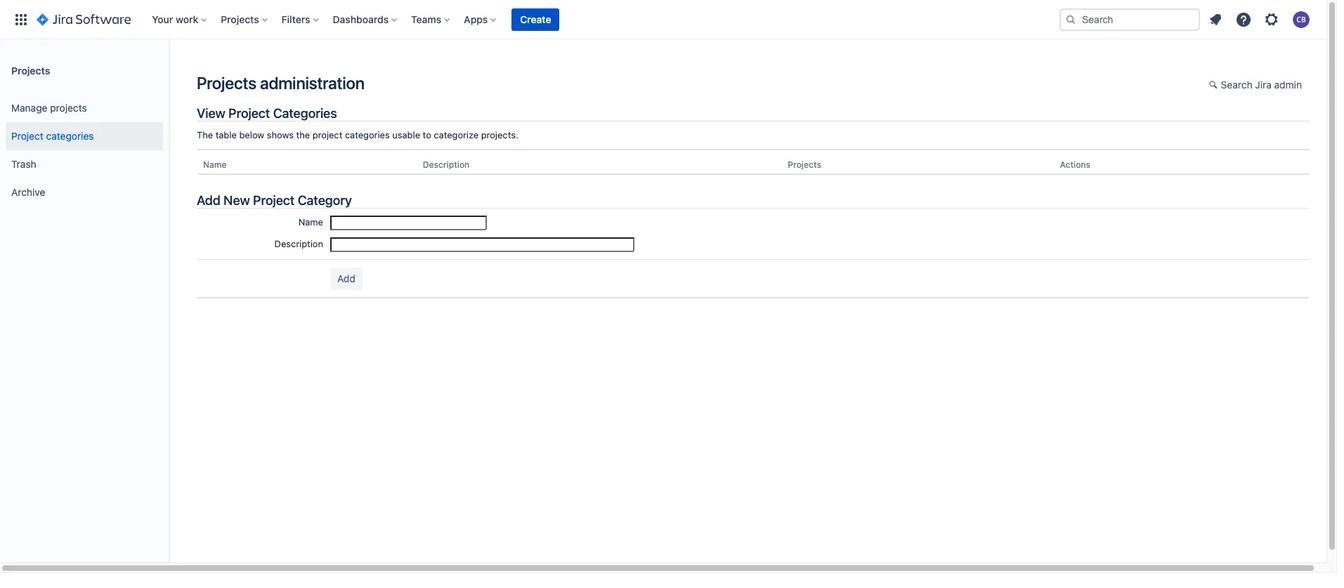 Task type: describe. For each thing, give the bounding box(es) containing it.
project
[[313, 130, 342, 141]]

jira
[[1255, 79, 1272, 91]]

categories
[[273, 105, 337, 121]]

add
[[197, 193, 220, 208]]

search jira admin
[[1221, 79, 1302, 91]]

the table below shows the project categories usable to categorize projects.
[[197, 130, 518, 141]]

teams
[[411, 13, 441, 25]]

your work
[[152, 13, 198, 25]]

categorize
[[434, 130, 479, 141]]

your
[[152, 13, 173, 25]]

small image
[[1209, 79, 1220, 91]]

apps button
[[460, 8, 502, 31]]

category
[[298, 193, 352, 208]]

your work button
[[148, 8, 212, 31]]

0 vertical spatial project
[[228, 105, 270, 121]]

projects administration
[[197, 73, 365, 93]]

search jira admin link
[[1202, 74, 1309, 97]]

group containing manage projects
[[6, 90, 163, 211]]

admin
[[1274, 79, 1302, 91]]

projects.
[[481, 130, 518, 141]]

below
[[239, 130, 264, 141]]

notifications image
[[1207, 11, 1224, 28]]

filters
[[282, 13, 310, 25]]

sidebar navigation image
[[153, 56, 184, 84]]

projects inside dropdown button
[[221, 13, 259, 25]]

2 vertical spatial project
[[253, 193, 295, 208]]

name for description
[[298, 217, 323, 228]]

search image
[[1065, 14, 1077, 25]]

help image
[[1235, 11, 1252, 28]]

trash link
[[6, 150, 163, 178]]

name for add new project category
[[203, 159, 227, 170]]

archive link
[[6, 178, 163, 207]]

create button
[[512, 8, 560, 31]]

actions
[[1060, 159, 1091, 170]]

project categories link
[[6, 122, 163, 150]]

teams button
[[407, 8, 456, 31]]

trash
[[11, 158, 36, 170]]

apps
[[464, 13, 488, 25]]



Task type: vqa. For each thing, say whether or not it's contained in the screenshot.
USABLE on the top left of the page
yes



Task type: locate. For each thing, give the bounding box(es) containing it.
project categories
[[11, 130, 94, 142]]

banner containing your work
[[0, 0, 1327, 39]]

1 horizontal spatial description
[[423, 159, 470, 170]]

1 vertical spatial description
[[274, 238, 323, 250]]

projects
[[221, 13, 259, 25], [11, 64, 50, 76], [197, 73, 256, 93], [788, 159, 821, 170]]

categories
[[345, 130, 390, 141], [46, 130, 94, 142]]

projects button
[[217, 8, 273, 31]]

primary element
[[8, 0, 1060, 39]]

0 vertical spatial name
[[203, 159, 227, 170]]

1 vertical spatial name
[[298, 217, 323, 228]]

administration
[[260, 73, 365, 93]]

categories left usable
[[345, 130, 390, 141]]

description down add new project category
[[274, 238, 323, 250]]

0 vertical spatial description
[[423, 159, 470, 170]]

manage projects
[[11, 102, 87, 114]]

0 horizontal spatial name
[[203, 159, 227, 170]]

work
[[176, 13, 198, 25]]

group
[[6, 90, 163, 211]]

dashboards button
[[329, 8, 403, 31]]

banner
[[0, 0, 1327, 39]]

add new project category
[[197, 193, 352, 208]]

settings image
[[1264, 11, 1280, 28]]

manage
[[11, 102, 47, 114]]

None text field
[[330, 216, 487, 231], [330, 238, 635, 252], [330, 216, 487, 231], [330, 238, 635, 252]]

filters button
[[277, 8, 324, 31]]

usable
[[392, 130, 420, 141]]

the
[[197, 130, 213, 141]]

categories down projects
[[46, 130, 94, 142]]

1 horizontal spatial categories
[[345, 130, 390, 141]]

project
[[228, 105, 270, 121], [11, 130, 43, 142], [253, 193, 295, 208]]

your profile and settings image
[[1293, 11, 1310, 28]]

1 vertical spatial project
[[11, 130, 43, 142]]

name down category
[[298, 217, 323, 228]]

0 horizontal spatial description
[[274, 238, 323, 250]]

categories inside project categories link
[[46, 130, 94, 142]]

project up below
[[228, 105, 270, 121]]

search
[[1221, 79, 1253, 91]]

1 categories from the left
[[345, 130, 390, 141]]

view
[[197, 105, 225, 121]]

None submit
[[330, 268, 362, 290]]

archive
[[11, 186, 45, 198]]

0 horizontal spatial categories
[[46, 130, 94, 142]]

dashboards
[[333, 13, 389, 25]]

table
[[215, 130, 237, 141]]

description down categorize
[[423, 159, 470, 170]]

the
[[296, 130, 310, 141]]

name down the
[[203, 159, 227, 170]]

name
[[203, 159, 227, 170], [298, 217, 323, 228]]

view project categories
[[197, 105, 337, 121]]

manage projects link
[[6, 94, 163, 122]]

create
[[520, 13, 551, 25]]

2 categories from the left
[[46, 130, 94, 142]]

appswitcher icon image
[[13, 11, 30, 28]]

new
[[224, 193, 250, 208]]

projects
[[50, 102, 87, 114]]

1 horizontal spatial name
[[298, 217, 323, 228]]

to
[[423, 130, 431, 141]]

shows
[[267, 130, 294, 141]]

description
[[423, 159, 470, 170], [274, 238, 323, 250]]

jira software image
[[37, 11, 131, 28], [37, 11, 131, 28]]

Search field
[[1060, 8, 1200, 31]]

project down manage
[[11, 130, 43, 142]]

project right new
[[253, 193, 295, 208]]



